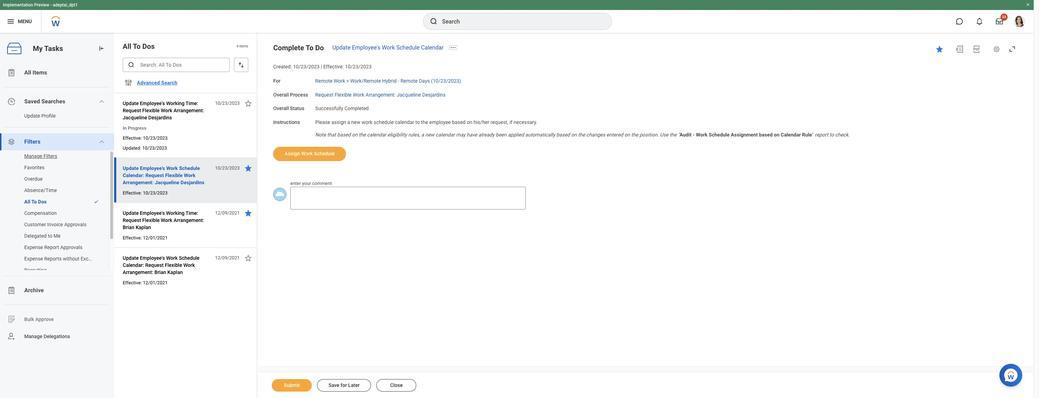 Task type: vqa. For each thing, say whether or not it's contained in the screenshot.


Task type: locate. For each thing, give the bounding box(es) containing it.
0 vertical spatial dos
[[142, 42, 155, 51]]

2 working from the top
[[166, 211, 185, 216]]

days
[[419, 78, 430, 84]]

0 vertical spatial brian
[[123, 225, 134, 231]]

assign work schedule button
[[273, 147, 346, 161]]

update inside update employee's work schedule calendar: request flexible work arrangement: brian kaplan
[[123, 255, 139, 261]]

1 vertical spatial effective: 10/23/2023
[[123, 191, 168, 196]]

all items
[[24, 69, 47, 76]]

already
[[479, 132, 495, 138]]

1 horizontal spatial calendar
[[781, 132, 801, 138]]

0 horizontal spatial search image
[[128, 61, 135, 69]]

work inside remote work > work/remote hybrid - remote days (10/23/2023) link
[[334, 78, 345, 84]]

1 vertical spatial 12/09/2021
[[215, 255, 240, 261]]

search image inside item list element
[[128, 61, 135, 69]]

list
[[0, 64, 114, 345], [0, 151, 114, 276]]

been
[[496, 132, 507, 138]]

effective: for update employee's work schedule calendar: request flexible work arrangement: brian kaplan
[[123, 280, 142, 286]]

1 horizontal spatial search image
[[429, 17, 438, 26]]

2 vertical spatial jacqueline
[[155, 180, 179, 186]]

12/01/2021 down update employee's working time: request flexible work arrangement: brian kaplan
[[143, 236, 168, 241]]

notifications large image
[[976, 18, 983, 25]]

a right assign
[[347, 120, 350, 125]]

search image
[[429, 17, 438, 26], [128, 61, 135, 69]]

remote down created: 10/23/2023 | effective: 10/23/2023
[[315, 78, 333, 84]]

manage delegations
[[24, 334, 70, 340]]

2 " from the left
[[812, 132, 814, 138]]

arrangement: inside "link"
[[366, 92, 396, 98]]

inbox large image
[[996, 18, 1003, 25]]

0 vertical spatial kaplan
[[136, 225, 151, 231]]

effective: 12/01/2021 down update employee's working time: request flexible work arrangement: brian kaplan
[[123, 236, 168, 241]]

0 vertical spatial calendar:
[[123, 173, 144, 178]]

- right preview at the left top of page
[[50, 2, 52, 7]]

save for later button
[[317, 380, 371, 392]]

update employee's working time: request flexible work arrangement: jacqueline desjardins button
[[123, 99, 211, 122]]

2 horizontal spatial to
[[830, 132, 834, 138]]

perspective image
[[7, 138, 16, 146]]

1 horizontal spatial jacqueline
[[155, 180, 179, 186]]

calendar left rule
[[781, 132, 801, 138]]

" left report
[[812, 132, 814, 138]]

bulk approve
[[24, 317, 54, 322]]

1 vertical spatial dos
[[38, 199, 47, 205]]

1 vertical spatial manage
[[24, 334, 42, 340]]

0 vertical spatial calendar
[[421, 44, 444, 51]]

preview
[[34, 2, 49, 7]]

necessary.
[[514, 120, 538, 125]]

filters
[[24, 138, 40, 145], [44, 153, 57, 159]]

0 vertical spatial overall
[[273, 92, 289, 98]]

absence/time
[[24, 188, 57, 193]]

0 vertical spatial a
[[347, 120, 350, 125]]

2 effective: 10/23/2023 from the top
[[123, 191, 168, 196]]

1 vertical spatial calendar:
[[123, 263, 144, 268]]

>
[[347, 78, 349, 84]]

employee's inside update employee's work schedule calendar: request flexible work arrangement: brian kaplan
[[140, 255, 165, 261]]

expense up recruiting
[[24, 256, 43, 262]]

clock check image
[[7, 97, 16, 106]]

rules,
[[408, 132, 420, 138]]

1 horizontal spatial -
[[398, 78, 399, 84]]

1 horizontal spatial kaplan
[[167, 270, 183, 275]]

1 vertical spatial approvals
[[60, 245, 83, 250]]

1 vertical spatial kaplan
[[167, 270, 183, 275]]

desjardins
[[422, 92, 446, 98], [148, 115, 172, 121], [181, 180, 204, 186]]

update
[[333, 44, 351, 51], [123, 101, 139, 106], [24, 113, 40, 119], [123, 166, 139, 171], [123, 211, 139, 216], [123, 255, 139, 261]]

request inside update employee's work schedule calendar: request flexible work arrangement: brian kaplan
[[145, 263, 164, 268]]

work inside request flexible work arrangement: jacqueline desjardins "link"
[[353, 92, 364, 98]]

12/01/2021 down update employee's work schedule calendar: request flexible work arrangement: brian kaplan
[[143, 280, 168, 286]]

1 star image from the top
[[244, 99, 253, 108]]

tasks
[[44, 44, 63, 53]]

dos up search: all to dos text field
[[142, 42, 155, 51]]

0 horizontal spatial filters
[[24, 138, 40, 145]]

check
[[835, 132, 849, 138]]

the
[[421, 120, 428, 125], [359, 132, 366, 138], [578, 132, 585, 138], [632, 132, 639, 138], [670, 132, 677, 138]]

effective: 12/01/2021 down update employee's work schedule calendar: request flexible work arrangement: brian kaplan
[[123, 280, 168, 286]]

item list element
[[114, 33, 258, 399]]

star image for update employee's working time: request flexible work arrangement: brian kaplan
[[244, 209, 253, 218]]

12/01/2021
[[143, 236, 168, 241], [143, 280, 168, 286]]

update employee's working time: request flexible work arrangement: brian kaplan
[[123, 211, 204, 231]]

the left employee
[[421, 120, 428, 125]]

jacqueline inside "update employee's working time: request flexible work arrangement: jacqueline desjardins"
[[123, 115, 147, 121]]

remote left days
[[401, 78, 418, 84]]

1 vertical spatial jacqueline
[[123, 115, 147, 121]]

0 horizontal spatial calendar
[[367, 132, 386, 138]]

archive
[[24, 287, 44, 294]]

Search: All To Dos text field
[[123, 58, 230, 72]]

1 vertical spatial effective: 12/01/2021
[[123, 280, 168, 286]]

1 horizontal spatial all to dos
[[123, 42, 155, 51]]

2 vertical spatial all
[[24, 199, 30, 205]]

dos inside item list element
[[142, 42, 155, 51]]

star image for update employee's working time: request flexible work arrangement: jacqueline desjardins
[[244, 99, 253, 108]]

calendar down schedule
[[367, 132, 386, 138]]

1 vertical spatial search image
[[128, 61, 135, 69]]

0 vertical spatial star image
[[244, 99, 253, 108]]

manage for manage delegations
[[24, 334, 42, 340]]

0 horizontal spatial all to dos
[[24, 199, 47, 205]]

expense for expense report approvals
[[24, 245, 43, 250]]

may
[[456, 132, 466, 138]]

" right use
[[678, 132, 680, 138]]

work inside the assign work schedule button
[[301, 151, 313, 157]]

approvals up the without
[[60, 245, 83, 250]]

0 horizontal spatial kaplan
[[136, 225, 151, 231]]

to
[[133, 42, 141, 51], [306, 44, 314, 52], [31, 199, 37, 205]]

0 vertical spatial filters
[[24, 138, 40, 145]]

0 vertical spatial 12/01/2021
[[143, 236, 168, 241]]

1 overall from the top
[[273, 92, 289, 98]]

new down please assign a new work schedule calendar to the employee based on his/her request, if necessary.
[[425, 132, 435, 138]]

approvals inside expense report approvals button
[[60, 245, 83, 250]]

1 time: from the top
[[186, 101, 198, 106]]

close environment banner image
[[1026, 2, 1031, 7]]

1 horizontal spatial desjardins
[[181, 180, 204, 186]]

dos down absence/time
[[38, 199, 47, 205]]

save
[[329, 383, 339, 389]]

1 horizontal spatial remote
[[401, 78, 418, 84]]

-
[[50, 2, 52, 7], [398, 78, 399, 84], [693, 132, 695, 138]]

1 horizontal spatial dos
[[142, 42, 155, 51]]

enter your comment text field
[[290, 187, 526, 210]]

to left the check
[[830, 132, 834, 138]]

3 star image from the top
[[244, 254, 253, 263]]

expense down delegated
[[24, 245, 43, 250]]

1 list from the top
[[0, 64, 114, 345]]

1 vertical spatial star image
[[244, 209, 253, 218]]

calendar up eligibility
[[395, 120, 414, 125]]

0 horizontal spatial star image
[[244, 164, 253, 173]]

calendar down employee
[[436, 132, 455, 138]]

dos
[[142, 42, 155, 51], [38, 199, 47, 205]]

that
[[327, 132, 336, 138]]

recruiting
[[24, 268, 47, 273]]

updated: 10/23/2023
[[123, 146, 167, 151]]

flexible inside "link"
[[335, 92, 352, 98]]

- inside menu banner
[[50, 2, 52, 7]]

implementation preview -   adeptai_dpt1
[[3, 2, 78, 7]]

0 vertical spatial 12/09/2021
[[215, 211, 240, 216]]

0 horizontal spatial dos
[[38, 199, 47, 205]]

1 horizontal spatial star image
[[936, 45, 944, 54]]

successfully completed
[[315, 106, 369, 111]]

1 manage from the top
[[24, 153, 42, 159]]

calendar: for update employee's work schedule calendar: request flexible work arrangement: brian kaplan
[[123, 263, 144, 268]]

based right automatically
[[557, 132, 570, 138]]

12/09/2021 for update employee's working time: request flexible work arrangement: brian kaplan
[[215, 211, 240, 216]]

to up rules,
[[416, 120, 420, 125]]

expense for expense reports without exceptions
[[24, 256, 43, 262]]

0 horizontal spatial "
[[678, 132, 680, 138]]

archive button
[[0, 282, 114, 299]]

dos inside all to dos button
[[38, 199, 47, 205]]

2 overall from the top
[[273, 106, 289, 111]]

2 horizontal spatial jacqueline
[[397, 92, 421, 98]]

0 vertical spatial working
[[166, 101, 185, 106]]

saved searches button
[[0, 93, 114, 110]]

on left rule
[[774, 132, 780, 138]]

0 vertical spatial effective: 10/23/2023
[[123, 136, 168, 141]]

effective: for update employee's work schedule calendar: request flexible work arrangement: jacqueline desjardins
[[123, 191, 142, 196]]

effective: 12/01/2021
[[123, 236, 168, 241], [123, 280, 168, 286]]

1 vertical spatial time:
[[186, 211, 198, 216]]

a
[[347, 120, 350, 125], [421, 132, 424, 138]]

profile logan mcneil image
[[1014, 16, 1026, 29]]

0 horizontal spatial desjardins
[[148, 115, 172, 121]]

all left items
[[24, 69, 31, 76]]

1 vertical spatial expense
[[24, 256, 43, 262]]

1 horizontal spatial to
[[416, 120, 420, 125]]

brian inside update employee's work schedule calendar: request flexible work arrangement: brian kaplan
[[155, 270, 166, 275]]

2 expense from the top
[[24, 256, 43, 262]]

employee's for update employee's work schedule calendar: request flexible work arrangement: brian kaplan
[[140, 255, 165, 261]]

request inside "link"
[[315, 92, 334, 98]]

1 12/01/2021 from the top
[[143, 236, 168, 241]]

note
[[315, 132, 326, 138]]

Search Workday  search field
[[442, 14, 597, 29]]

manage up favorites
[[24, 153, 42, 159]]

2 horizontal spatial to
[[306, 44, 314, 52]]

schedule for update employee's work schedule calendar: request flexible work arrangement: jacqueline desjardins
[[179, 166, 200, 171]]

.
[[849, 132, 850, 138]]

manage
[[24, 153, 42, 159], [24, 334, 42, 340]]

overall up instructions
[[273, 106, 289, 111]]

new left 'work'
[[351, 120, 361, 125]]

update inside the update employee's work schedule calendar: request flexible work arrangement: jacqueline desjardins
[[123, 166, 139, 171]]

manage for manage filters
[[24, 153, 42, 159]]

0 vertical spatial all
[[123, 42, 131, 51]]

desjardins inside "update employee's working time: request flexible work arrangement: jacqueline desjardins"
[[148, 115, 172, 121]]

0 horizontal spatial brian
[[123, 225, 134, 231]]

0 vertical spatial approvals
[[64, 222, 86, 228]]

implementation
[[3, 2, 33, 7]]

remote
[[315, 78, 333, 84], [401, 78, 418, 84]]

to up compensation
[[31, 199, 37, 205]]

filters inside button
[[44, 153, 57, 159]]

manage down 'bulk'
[[24, 334, 42, 340]]

0 vertical spatial expense
[[24, 245, 43, 250]]

0 horizontal spatial remote
[[315, 78, 333, 84]]

2 star image from the top
[[244, 209, 253, 218]]

1 vertical spatial desjardins
[[148, 115, 172, 121]]

1 vertical spatial filters
[[44, 153, 57, 159]]

1 vertical spatial star image
[[244, 164, 253, 173]]

work inside update employee's working time: request flexible work arrangement: brian kaplan
[[161, 218, 172, 223]]

- right hybrid
[[398, 78, 399, 84]]

1 horizontal spatial brian
[[155, 270, 166, 275]]

1 working from the top
[[166, 101, 185, 106]]

all up compensation
[[24, 199, 30, 205]]

update for update employee's work schedule calendar: request flexible work arrangement: brian kaplan
[[123, 255, 139, 261]]

on
[[467, 120, 473, 125], [352, 132, 358, 138], [571, 132, 577, 138], [625, 132, 630, 138], [774, 132, 780, 138]]

on right the that
[[352, 132, 358, 138]]

1 horizontal spatial a
[[421, 132, 424, 138]]

2 manage from the top
[[24, 334, 42, 340]]

advanced search
[[137, 80, 177, 86]]

items
[[239, 44, 248, 48]]

employee's
[[352, 44, 381, 51], [140, 101, 165, 106], [140, 166, 165, 171], [140, 211, 165, 216], [140, 255, 165, 261]]

employee's inside "update employee's working time: request flexible work arrangement: jacqueline desjardins"
[[140, 101, 165, 106]]

to right transformation import icon
[[133, 42, 141, 51]]

calendar up days
[[421, 44, 444, 51]]

12/01/2021 for kaplan
[[143, 236, 168, 241]]

2 12/01/2021 from the top
[[143, 280, 168, 286]]

1 12/09/2021 from the top
[[215, 211, 240, 216]]

2 effective: 12/01/2021 from the top
[[123, 280, 168, 286]]

1 vertical spatial all to dos
[[24, 199, 47, 205]]

effective: 10/23/2023 down the update employee's work schedule calendar: request flexible work arrangement: jacqueline desjardins at the left of the page
[[123, 191, 168, 196]]

request,
[[491, 120, 508, 125]]

the down 'work'
[[359, 132, 366, 138]]

absence/time button
[[0, 185, 102, 196]]

0 vertical spatial effective: 12/01/2021
[[123, 236, 168, 241]]

employee's for update employee's work schedule calendar
[[352, 44, 381, 51]]

rename image
[[7, 315, 16, 324]]

star image
[[936, 45, 944, 54], [244, 164, 253, 173]]

approvals right invoice
[[64, 222, 86, 228]]

1 expense from the top
[[24, 245, 43, 250]]

2 horizontal spatial -
[[693, 132, 695, 138]]

applied
[[508, 132, 524, 138]]

employee's for update employee's work schedule calendar: request flexible work arrangement: jacqueline desjardins
[[140, 166, 165, 171]]

transformation import image
[[98, 45, 105, 52]]

2 vertical spatial desjardins
[[181, 180, 204, 186]]

clipboard image
[[7, 287, 16, 295]]

request flexible work arrangement: jacqueline desjardins link
[[315, 90, 446, 98]]

kaplan inside update employee's working time: request flexible work arrangement: brian kaplan
[[136, 225, 151, 231]]

0 vertical spatial search image
[[429, 17, 438, 26]]

0 horizontal spatial jacqueline
[[123, 115, 147, 121]]

0 vertical spatial manage
[[24, 153, 42, 159]]

to inside item list element
[[133, 42, 141, 51]]

2 list from the top
[[0, 151, 114, 276]]

employee's inside update employee's working time: request flexible work arrangement: brian kaplan
[[140, 211, 165, 216]]

calendar: inside update employee's work schedule calendar: request flexible work arrangement: brian kaplan
[[123, 263, 144, 268]]

employee's inside the update employee's work schedule calendar: request flexible work arrangement: jacqueline desjardins
[[140, 166, 165, 171]]

adeptai_dpt1
[[53, 2, 78, 7]]

automatically
[[525, 132, 555, 138]]

0 vertical spatial -
[[50, 2, 52, 7]]

list containing all items
[[0, 64, 114, 345]]

manage inside button
[[24, 153, 42, 159]]

if
[[510, 120, 513, 125]]

calendar:
[[123, 173, 144, 178], [123, 263, 144, 268]]

to inside delegated to me button
[[48, 233, 52, 239]]

2 vertical spatial to
[[48, 233, 52, 239]]

- right audit
[[693, 132, 695, 138]]

1 horizontal spatial to
[[133, 42, 141, 51]]

filters up "manage filters"
[[24, 138, 40, 145]]

all inside item list element
[[123, 42, 131, 51]]

rule
[[802, 132, 812, 138]]

update inside 'list'
[[24, 113, 40, 119]]

schedule inside the update employee's work schedule calendar: request flexible work arrangement: jacqueline desjardins
[[179, 166, 200, 171]]

0 vertical spatial star image
[[936, 45, 944, 54]]

all to dos inside button
[[24, 199, 47, 205]]

to left do
[[306, 44, 314, 52]]

update employee's work schedule calendar: request flexible work arrangement: jacqueline desjardins
[[123, 166, 204, 186]]

0 vertical spatial all to dos
[[123, 42, 155, 51]]

0 horizontal spatial to
[[31, 199, 37, 205]]

1 vertical spatial 12/01/2021
[[143, 280, 168, 286]]

saved searches
[[24, 98, 65, 105]]

desjardins inside the update employee's work schedule calendar: request flexible work arrangement: jacqueline desjardins
[[181, 180, 204, 186]]

1 vertical spatial overall
[[273, 106, 289, 111]]

2 vertical spatial -
[[693, 132, 695, 138]]

gear image
[[993, 46, 1001, 53]]

1 calendar: from the top
[[123, 173, 144, 178]]

1 horizontal spatial new
[[425, 132, 435, 138]]

time: inside update employee's working time: request flexible work arrangement: brian kaplan
[[186, 211, 198, 216]]

1 vertical spatial brian
[[155, 270, 166, 275]]

update inside "update employee's working time: request flexible work arrangement: jacqueline desjardins"
[[123, 101, 139, 106]]

overall down for
[[273, 92, 289, 98]]

0 horizontal spatial a
[[347, 120, 350, 125]]

star image
[[244, 99, 253, 108], [244, 209, 253, 218], [244, 254, 253, 263]]

close button
[[377, 380, 417, 392]]

0 vertical spatial desjardins
[[422, 92, 446, 98]]

overall
[[273, 92, 289, 98], [273, 106, 289, 111]]

12/09/2021
[[215, 211, 240, 216], [215, 255, 240, 261]]

new
[[351, 120, 361, 125], [425, 132, 435, 138]]

manage filters
[[24, 153, 57, 159]]

2 12/09/2021 from the top
[[215, 255, 240, 261]]

2 time: from the top
[[186, 211, 198, 216]]

1 effective: 12/01/2021 from the top
[[123, 236, 168, 241]]

1 horizontal spatial filters
[[44, 153, 57, 159]]

arrangement: inside update employee's work schedule calendar: request flexible work arrangement: brian kaplan
[[123, 270, 153, 275]]

flexible inside the update employee's work schedule calendar: request flexible work arrangement: jacqueline desjardins
[[165, 173, 183, 178]]

request inside "update employee's working time: request flexible work arrangement: jacqueline desjardins"
[[123, 108, 141, 113]]

calendar: inside the update employee's work schedule calendar: request flexible work arrangement: jacqueline desjardins
[[123, 173, 144, 178]]

schedule inside the assign work schedule button
[[314, 151, 335, 157]]

approvals inside customer invoice approvals button
[[64, 222, 86, 228]]

remote work > work/remote hybrid - remote days (10/23/2023)
[[315, 78, 461, 84]]

working inside "update employee's working time: request flexible work arrangement: jacqueline desjardins"
[[166, 101, 185, 106]]

invoice
[[47, 222, 63, 228]]

0 horizontal spatial calendar
[[421, 44, 444, 51]]

employee
[[429, 120, 451, 125]]

enter
[[290, 181, 301, 186]]

configure image
[[124, 79, 133, 87]]

0 vertical spatial time:
[[186, 101, 198, 106]]

menu banner
[[0, 0, 1034, 33]]

assign
[[285, 151, 300, 157]]

manage filters button
[[0, 151, 102, 162]]

1 horizontal spatial "
[[812, 132, 814, 138]]

star image for update employee's work schedule calendar: request flexible work arrangement: brian kaplan
[[244, 254, 253, 263]]

1 vertical spatial working
[[166, 211, 185, 216]]

created: 10/23/2023 | effective: 10/23/2023
[[273, 64, 372, 70]]

0 vertical spatial jacqueline
[[397, 92, 421, 98]]

1 vertical spatial all
[[24, 69, 31, 76]]

0 horizontal spatial -
[[50, 2, 52, 7]]

audit
[[680, 132, 692, 138]]

filters up favorites button
[[44, 153, 57, 159]]

0 vertical spatial to
[[416, 120, 420, 125]]

approvals for expense report approvals
[[60, 245, 83, 250]]

calendar
[[421, 44, 444, 51], [781, 132, 801, 138]]

a right rules,
[[421, 132, 424, 138]]

1 vertical spatial to
[[830, 132, 834, 138]]

expense
[[24, 245, 43, 250], [24, 256, 43, 262]]

2 vertical spatial star image
[[244, 254, 253, 263]]

2 horizontal spatial desjardins
[[422, 92, 446, 98]]

time: inside "update employee's working time: request flexible work arrangement: jacqueline desjardins"
[[186, 101, 198, 106]]

2 calendar: from the top
[[123, 263, 144, 268]]

brian inside update employee's working time: request flexible work arrangement: brian kaplan
[[123, 225, 134, 231]]

the right use
[[670, 132, 677, 138]]

clipboard image
[[7, 69, 16, 77]]

menu
[[18, 18, 32, 24]]

all right transformation import icon
[[123, 42, 131, 51]]

working inside update employee's working time: request flexible work arrangement: brian kaplan
[[166, 211, 185, 216]]

update inside update employee's working time: request flexible work arrangement: brian kaplan
[[123, 211, 139, 216]]

jacqueline
[[397, 92, 421, 98], [123, 115, 147, 121], [155, 180, 179, 186]]

1 vertical spatial new
[[425, 132, 435, 138]]

menu button
[[0, 10, 41, 33]]

effective: 10/23/2023 up updated: 10/23/2023
[[123, 136, 168, 141]]

0 horizontal spatial to
[[48, 233, 52, 239]]

approvals
[[64, 222, 86, 228], [60, 245, 83, 250]]

the left position. in the right of the page
[[632, 132, 639, 138]]

manage delegations link
[[0, 328, 114, 345]]

flexible inside update employee's working time: request flexible work arrangement: brian kaplan
[[142, 218, 160, 223]]

save for later
[[329, 383, 360, 389]]

effective:
[[323, 64, 344, 70], [123, 136, 142, 141], [123, 191, 142, 196], [123, 236, 142, 241], [123, 280, 142, 286]]

to left me
[[48, 233, 52, 239]]

schedule inside update employee's work schedule calendar: request flexible work arrangement: brian kaplan
[[179, 255, 200, 261]]

jacqueline inside request flexible work arrangement: jacqueline desjardins "link"
[[397, 92, 421, 98]]

employee's for update employee's working time: request flexible work arrangement: brian kaplan
[[140, 211, 165, 216]]



Task type: describe. For each thing, give the bounding box(es) containing it.
update employee's work schedule calendar: request flexible work arrangement: jacqueline desjardins button
[[123, 164, 211, 187]]

request inside update employee's working time: request flexible work arrangement: brian kaplan
[[123, 218, 141, 223]]

1 horizontal spatial calendar
[[395, 120, 414, 125]]

arrangement: inside "update employee's working time: request flexible work arrangement: jacqueline desjardins"
[[174, 108, 204, 113]]

1 " from the left
[[678, 132, 680, 138]]

time: for update employee's working time: request flexible work arrangement: jacqueline desjardins
[[186, 101, 198, 106]]

view printable version (pdf) image
[[973, 45, 981, 54]]

1 effective: 10/23/2023 from the top
[[123, 136, 168, 141]]

your
[[302, 181, 311, 186]]

fullscreen image
[[1008, 45, 1017, 54]]

schedule for update employee's work schedule calendar
[[396, 44, 420, 51]]

advanced
[[137, 80, 160, 86]]

schedule for update employee's work schedule calendar: request flexible work arrangement: brian kaplan
[[179, 255, 200, 261]]

all inside button
[[24, 69, 31, 76]]

to inside button
[[31, 199, 37, 205]]

0 horizontal spatial new
[[351, 120, 361, 125]]

overall status element
[[315, 101, 369, 112]]

arrangement: inside update employee's working time: request flexible work arrangement: brian kaplan
[[174, 218, 204, 223]]

(10/23/2023)
[[431, 78, 461, 84]]

update employee's working time: request flexible work arrangement: jacqueline desjardins
[[123, 101, 204, 121]]

expense report approvals
[[24, 245, 83, 250]]

complete
[[273, 44, 304, 52]]

the left 'changes'
[[578, 132, 585, 138]]

jacqueline inside the update employee's work schedule calendar: request flexible work arrangement: jacqueline desjardins
[[155, 180, 179, 186]]

compensation
[[24, 211, 57, 216]]

12/09/2021 for update employee's work schedule calendar: request flexible work arrangement: brian kaplan
[[215, 255, 240, 261]]

compensation button
[[0, 208, 102, 219]]

later
[[348, 383, 360, 389]]

overall process
[[273, 92, 308, 98]]

update profile
[[24, 113, 56, 119]]

work/remote
[[350, 78, 381, 84]]

update employee's work schedule calendar: request flexible work arrangement: brian kaplan
[[123, 255, 200, 275]]

my tasks
[[33, 44, 63, 53]]

overall for overall status
[[273, 106, 289, 111]]

based up may
[[452, 120, 466, 125]]

action bar region
[[258, 373, 1034, 399]]

list containing manage filters
[[0, 151, 114, 276]]

based right the assignment
[[759, 132, 773, 138]]

all to dos inside item list element
[[123, 42, 155, 51]]

1 remote from the left
[[315, 78, 333, 84]]

33 button
[[992, 14, 1008, 29]]

hybrid
[[382, 78, 397, 84]]

sort image
[[238, 61, 245, 69]]

effective: 12/01/2021 for kaplan
[[123, 236, 168, 241]]

1 vertical spatial a
[[421, 132, 424, 138]]

effective: 12/01/2021 for brian
[[123, 280, 168, 286]]

assign
[[332, 120, 346, 125]]

work
[[362, 120, 373, 125]]

all to dos button
[[0, 196, 90, 208]]

search image inside menu banner
[[429, 17, 438, 26]]

2 remote from the left
[[401, 78, 418, 84]]

on left 'changes'
[[571, 132, 577, 138]]

exceptions
[[81, 256, 105, 262]]

without
[[63, 256, 79, 262]]

update for update employee's working time: request flexible work arrangement: brian kaplan
[[123, 211, 139, 216]]

calendar: for update employee's work schedule calendar: request flexible work arrangement: jacqueline desjardins
[[123, 173, 144, 178]]

flexible inside update employee's work schedule calendar: request flexible work arrangement: brian kaplan
[[165, 263, 182, 268]]

delegations
[[44, 334, 70, 340]]

in
[[123, 126, 127, 131]]

kaplan inside update employee's work schedule calendar: request flexible work arrangement: brian kaplan
[[167, 270, 183, 275]]

effective: for update employee's working time: request flexible work arrangement: brian kaplan
[[123, 236, 142, 241]]

recruiting button
[[0, 265, 102, 276]]

status
[[290, 106, 304, 111]]

note that based on the calendar eligibility rules, a new calendar may have already been applied automatically based on the changes entered on the position. use the " audit - work schedule assignment based on calendar rule " report to check .
[[315, 132, 850, 138]]

expense reports without exceptions
[[24, 256, 105, 262]]

approvals for customer invoice approvals
[[64, 222, 86, 228]]

update for update employee's work schedule calendar
[[333, 44, 351, 51]]

all items button
[[0, 64, 114, 81]]

please assign a new work schedule calendar to the employee based on his/her request, if necessary.
[[315, 120, 538, 125]]

changes
[[587, 132, 605, 138]]

work inside "update employee's working time: request flexible work arrangement: jacqueline desjardins"
[[161, 108, 172, 113]]

overall status
[[273, 106, 304, 111]]

process
[[290, 92, 308, 98]]

based right the that
[[337, 132, 351, 138]]

12/01/2021 for brian
[[143, 280, 168, 286]]

profile
[[41, 113, 56, 119]]

request flexible work arrangement: jacqueline desjardins
[[315, 92, 446, 98]]

chevron down image
[[99, 139, 105, 145]]

search
[[161, 80, 177, 86]]

favorites button
[[0, 162, 102, 173]]

request inside the update employee's work schedule calendar: request flexible work arrangement: jacqueline desjardins
[[145, 173, 164, 178]]

filters button
[[0, 133, 114, 151]]

have
[[467, 132, 477, 138]]

desjardins inside "link"
[[422, 92, 446, 98]]

for
[[273, 78, 281, 84]]

filters inside dropdown button
[[24, 138, 40, 145]]

eligibility
[[388, 132, 407, 138]]

report
[[815, 132, 829, 138]]

customer invoice approvals
[[24, 222, 86, 228]]

update for update employee's working time: request flexible work arrangement: jacqueline desjardins
[[123, 101, 139, 106]]

for
[[341, 383, 347, 389]]

comment
[[312, 181, 332, 186]]

customer
[[24, 222, 46, 228]]

delegated
[[24, 233, 47, 239]]

delegated to me button
[[0, 231, 102, 242]]

items
[[33, 69, 47, 76]]

submit
[[284, 383, 300, 389]]

check image
[[94, 199, 99, 204]]

working for desjardins
[[166, 101, 185, 106]]

arrangement: inside the update employee's work schedule calendar: request flexible work arrangement: jacqueline desjardins
[[123, 180, 154, 186]]

update for update employee's work schedule calendar: request flexible work arrangement: jacqueline desjardins
[[123, 166, 139, 171]]

time: for update employee's working time: request flexible work arrangement: brian kaplan
[[186, 211, 198, 216]]

complete to do
[[273, 44, 324, 52]]

successfully
[[315, 106, 343, 111]]

export to excel image
[[956, 45, 964, 54]]

reports
[[44, 256, 62, 262]]

favorites
[[24, 165, 45, 171]]

employee's for update employee's working time: request flexible work arrangement: jacqueline desjardins
[[140, 101, 165, 106]]

user plus image
[[7, 333, 16, 341]]

overall for overall process
[[273, 92, 289, 98]]

flexible inside "update employee's working time: request flexible work arrangement: jacqueline desjardins"
[[142, 108, 160, 113]]

on left his/her
[[467, 120, 473, 125]]

update employee's working time: request flexible work arrangement: brian kaplan button
[[123, 209, 211, 232]]

all inside button
[[24, 199, 30, 205]]

1 vertical spatial -
[[398, 78, 399, 84]]

please
[[315, 120, 330, 125]]

justify image
[[6, 17, 15, 26]]

assign work schedule
[[285, 151, 335, 157]]

remote work > work/remote hybrid - remote days (10/23/2023) link
[[315, 77, 461, 84]]

bulk
[[24, 317, 34, 322]]

4
[[237, 44, 239, 48]]

searches
[[41, 98, 65, 105]]

1 vertical spatial calendar
[[781, 132, 801, 138]]

update employee's work schedule calendar
[[333, 44, 444, 51]]

submit button
[[272, 380, 312, 392]]

4 items
[[237, 44, 248, 48]]

my
[[33, 44, 43, 53]]

working for kaplan
[[166, 211, 185, 216]]

instructions
[[273, 120, 300, 125]]

my tasks element
[[0, 33, 114, 399]]

delegated to me
[[24, 233, 61, 239]]

2 horizontal spatial calendar
[[436, 132, 455, 138]]

update for update profile
[[24, 113, 40, 119]]

me
[[54, 233, 61, 239]]

on right entered
[[625, 132, 630, 138]]

report
[[44, 245, 59, 250]]

saved
[[24, 98, 40, 105]]

chevron down image
[[99, 99, 105, 105]]



